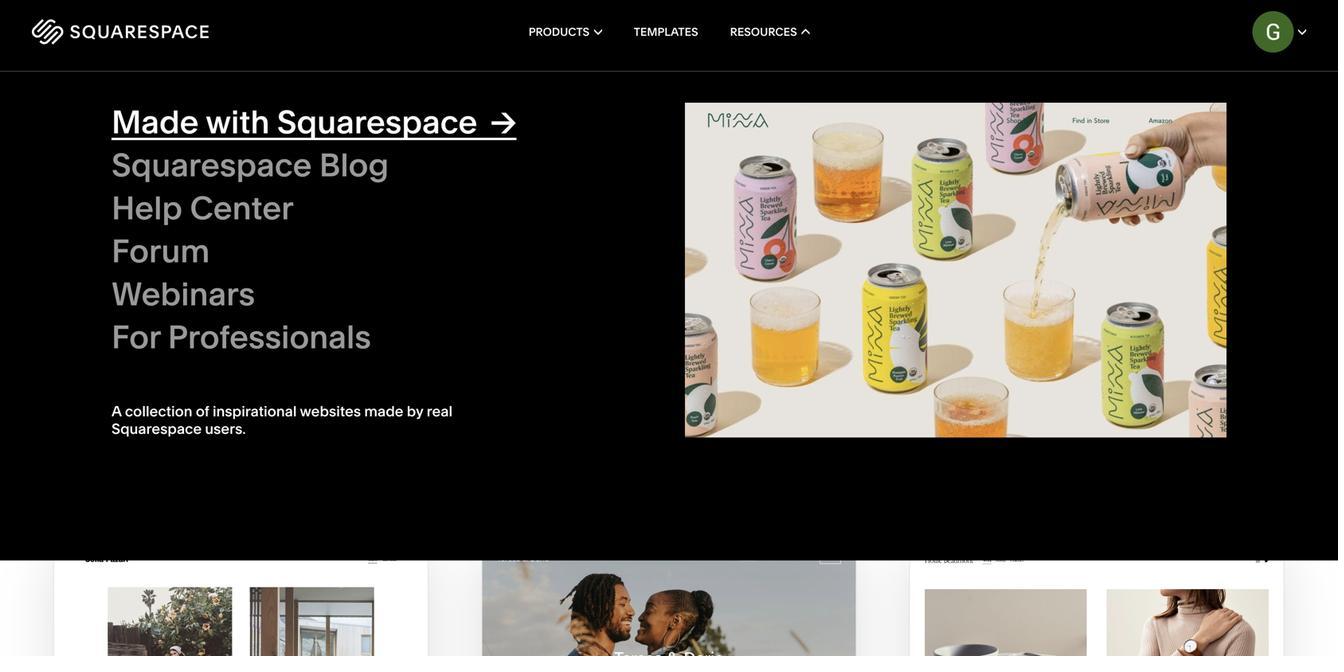 Task type: vqa. For each thing, say whether or not it's contained in the screenshot.
Templates link
yes



Task type: describe. For each thing, give the bounding box(es) containing it.
squarespace's
[[1055, 110, 1143, 125]]

& right the estate
[[630, 341, 637, 355]]

favorites
[[1230, 191, 1285, 203]]

yours
[[54, 126, 160, 176]]

online
[[1140, 94, 1178, 110]]

→
[[491, 102, 517, 141]]

personal
[[233, 341, 278, 355]]

store,
[[1180, 94, 1215, 110]]

health
[[233, 317, 267, 331]]

resources button
[[731, 0, 810, 64]]

estate
[[595, 341, 627, 355]]

real estate & properties
[[569, 341, 694, 355]]

fitness link
[[737, 270, 791, 283]]

designs
[[292, 222, 335, 235]]

beaumont element
[[911, 545, 1285, 657]]

showcase image
[[685, 103, 1227, 442]]

health & beauty link
[[233, 317, 332, 331]]

can
[[1005, 110, 1027, 125]]

personal
[[890, 110, 943, 125]]

decor
[[782, 222, 814, 235]]

whether
[[890, 94, 942, 110]]

personal & cv link
[[233, 341, 323, 355]]

templates
[[1010, 125, 1071, 140]]

started.
[[1113, 125, 1159, 140]]

help center link
[[112, 188, 654, 232]]

dario element
[[482, 545, 856, 657]]

squarespace inside squarespace blog help center forum webinars for professionals
[[112, 145, 312, 184]]

pazari element
[[54, 545, 428, 657]]

& for beauty
[[270, 317, 277, 331]]

animals
[[785, 246, 828, 259]]

pazari image
[[54, 545, 428, 657]]

for professionals link
[[112, 318, 654, 361]]

2 a from the left
[[1233, 94, 1241, 110]]

portfolio
[[1014, 94, 1066, 110]]

fitness
[[737, 270, 775, 283]]

personal & cv
[[233, 341, 307, 355]]

made with squarespace
[[112, 102, 478, 141]]

any
[[168, 86, 235, 135]]

nature & animals link
[[737, 246, 843, 259]]

nature
[[737, 246, 773, 259]]

help
[[112, 188, 183, 228]]

website
[[959, 125, 1007, 140]]

whether you need a portfolio website, an online store, or a personal blog, you can use squarespace's customizable and responsive website templates to get started.
[[890, 94, 1254, 140]]

ease.
[[258, 126, 359, 176]]

0 vertical spatial squarespace
[[277, 102, 478, 141]]

properties
[[640, 341, 694, 355]]

to
[[1074, 125, 1086, 140]]

home & decor link
[[737, 222, 830, 235]]

beauty
[[280, 317, 316, 331]]

for
[[112, 318, 161, 357]]

center
[[190, 188, 294, 228]]

my favorites
[[1212, 191, 1285, 203]]

make
[[54, 86, 159, 135]]

real
[[569, 341, 592, 355]]

& for animals
[[775, 246, 783, 259]]

use
[[1030, 110, 1052, 125]]

get
[[1089, 125, 1110, 140]]

0 horizontal spatial you
[[944, 94, 967, 110]]



Task type: locate. For each thing, give the bounding box(es) containing it.
1 vertical spatial squarespace
[[112, 145, 312, 184]]

health & beauty
[[233, 317, 316, 331]]

cv
[[291, 341, 307, 355]]

home
[[737, 222, 770, 235]]

you left can
[[980, 110, 1002, 125]]

nature & animals
[[737, 246, 828, 259]]

& right home
[[772, 222, 779, 235]]

topic
[[233, 194, 262, 205]]

blog
[[320, 145, 389, 184]]

popular
[[249, 222, 290, 235]]

a
[[1004, 94, 1011, 110], [1233, 94, 1241, 110]]

template
[[245, 86, 417, 135]]

resources
[[731, 25, 798, 39]]

you left need
[[944, 94, 967, 110]]

& for decor
[[772, 222, 779, 235]]

popular designs
[[249, 222, 335, 235]]

&
[[772, 222, 779, 235], [775, 246, 783, 259], [270, 317, 277, 331], [281, 341, 288, 355], [630, 341, 637, 355]]

& left cv
[[281, 341, 288, 355]]

website,
[[1068, 94, 1119, 110]]

forum link
[[112, 232, 654, 275]]

templates
[[634, 25, 699, 39]]

blog,
[[946, 110, 977, 125]]

need
[[970, 94, 1001, 110]]

0 horizontal spatial a
[[1004, 94, 1011, 110]]

a right need
[[1004, 94, 1011, 110]]

webinars
[[112, 275, 255, 314]]

memberships
[[77, 269, 150, 282]]

beaumont image
[[911, 545, 1285, 657]]

responsive
[[890, 125, 957, 140]]

products
[[529, 25, 590, 39]]

scheduling
[[77, 317, 137, 330]]

squarespace blog help center forum webinars for professionals
[[112, 145, 389, 357]]

professionals
[[168, 318, 371, 357]]

squarespace up topic
[[112, 145, 312, 184]]

real estate & properties link
[[569, 341, 710, 355]]

customizable
[[1146, 110, 1228, 125]]

portfolio
[[77, 245, 121, 258]]

make any template yours with ease.
[[54, 86, 425, 176]]

or
[[1218, 94, 1230, 110]]

webinars link
[[112, 275, 654, 318]]

photography link
[[233, 294, 316, 307]]

one
[[77, 341, 100, 354]]

photography
[[233, 294, 300, 307]]

& right health at the left of the page
[[270, 317, 277, 331]]

1 horizontal spatial a
[[1233, 94, 1241, 110]]

one page
[[77, 341, 129, 354]]

squarespace logo image
[[32, 19, 209, 45]]

page
[[103, 341, 129, 354]]

home & decor
[[737, 222, 814, 235]]

a right or
[[1233, 94, 1241, 110]]

products button
[[529, 0, 602, 64]]

and
[[1231, 110, 1254, 125]]

squarespace logo link
[[32, 19, 287, 45]]

made
[[112, 102, 199, 141]]

my favorites link
[[1186, 186, 1285, 208]]

squarespace
[[277, 102, 478, 141], [112, 145, 312, 184]]

& right nature
[[775, 246, 783, 259]]

with inside make any template yours with ease.
[[168, 126, 249, 176]]

squarespace up squarespace blog "link"
[[277, 102, 478, 141]]

forum
[[112, 232, 210, 271]]

squarespace blog link
[[112, 145, 654, 189]]

my
[[1212, 191, 1227, 203]]

1 a from the left
[[1004, 94, 1011, 110]]

templates link
[[634, 0, 699, 64]]

1 horizontal spatial you
[[980, 110, 1002, 125]]

you
[[944, 94, 967, 110], [980, 110, 1002, 125]]

with
[[206, 102, 270, 141], [168, 126, 249, 176]]

& for cv
[[281, 341, 288, 355]]

circle image
[[677, 103, 1219, 438]]

dario image
[[482, 545, 856, 657]]

an
[[1122, 94, 1137, 110]]



